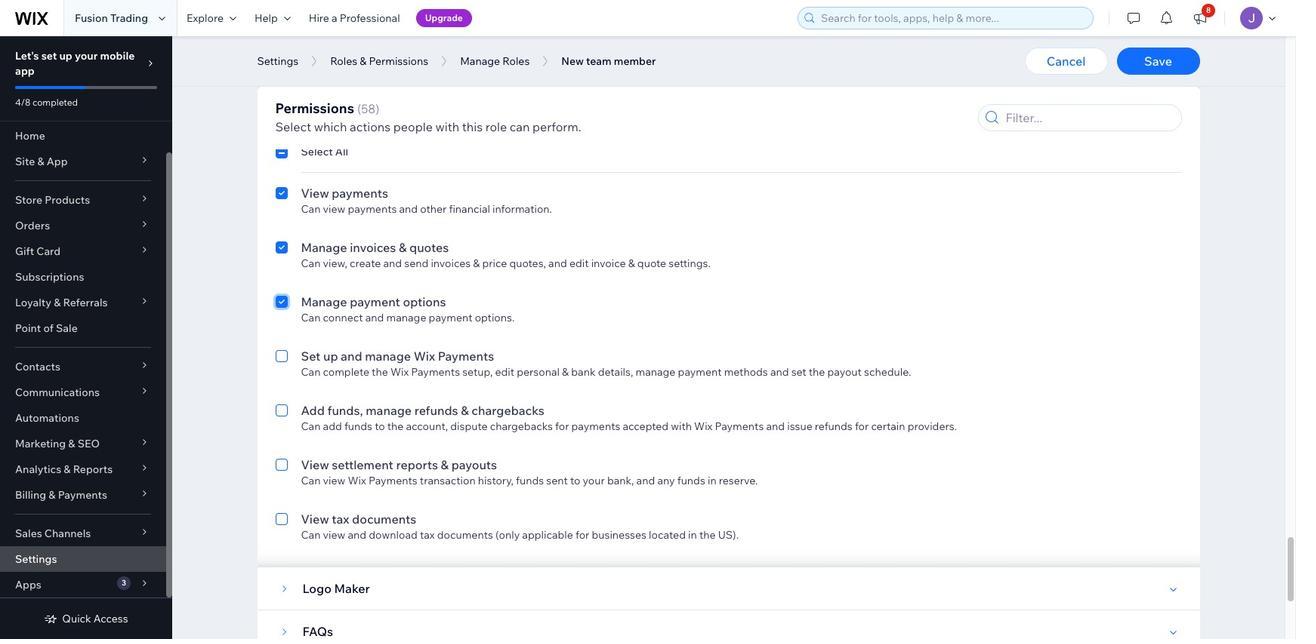Task type: vqa. For each thing, say whether or not it's contained in the screenshot.
perform.
yes



Task type: locate. For each thing, give the bounding box(es) containing it.
1 horizontal spatial for
[[576, 529, 590, 543]]

payments up create
[[348, 202, 397, 216]]

0 vertical spatial payments
[[332, 186, 388, 201]]

payment
[[350, 295, 400, 310], [429, 311, 473, 325], [678, 366, 722, 379]]

1 horizontal spatial settings
[[257, 54, 299, 68]]

settings down sales
[[15, 553, 57, 567]]

1 vertical spatial chargebacks
[[490, 420, 553, 434]]

view inside view site analytics can view all site analytics and statistics.
[[323, 50, 346, 63]]

save
[[1145, 54, 1173, 69]]

people
[[393, 119, 433, 134]]

select left 'which'
[[275, 119, 311, 134]]

quotes
[[410, 240, 449, 255]]

site down the "home"
[[15, 155, 35, 168]]

and left download
[[348, 529, 367, 543]]

tax right download
[[420, 529, 435, 543]]

0 vertical spatial with
[[436, 119, 460, 134]]

0 horizontal spatial permissions
[[275, 100, 354, 117]]

wix
[[414, 349, 435, 364], [391, 366, 409, 379], [694, 420, 713, 434], [348, 475, 366, 488]]

and left other
[[399, 202, 418, 216]]

quotes,
[[510, 257, 546, 271]]

& up dispute on the left of page
[[461, 403, 469, 419]]

the inside view tax documents can view and download tax documents (only applicable for businesses located in the us).
[[700, 529, 716, 543]]

can inside view settlement reports & payouts can view wix payments transaction history, funds sent to your bank, and any funds in reserve.
[[301, 475, 321, 488]]

point of sale link
[[0, 316, 166, 342]]

set
[[41, 49, 57, 63], [792, 366, 807, 379]]

settings inside button
[[257, 54, 299, 68]]

1 horizontal spatial analytics
[[357, 33, 410, 48]]

3 view from the top
[[323, 475, 346, 488]]

view inside view site analytics can view all site analytics and statistics.
[[301, 33, 329, 48]]

2 view from the top
[[323, 202, 346, 216]]

us).
[[718, 529, 739, 543]]

and right the analytics at the left of page
[[427, 50, 446, 63]]

& right billing
[[49, 489, 56, 502]]

1 vertical spatial analytics
[[15, 463, 61, 477]]

in inside view settlement reports & payouts can view wix payments transaction history, funds sent to your bank, and any funds in reserve.
[[708, 475, 717, 488]]

1 horizontal spatial in
[[708, 475, 717, 488]]

upgrade
[[425, 12, 463, 23]]

orders button
[[0, 213, 166, 239]]

wix down settlement
[[348, 475, 366, 488]]

select inside permissions ( 58 ) select which actions people with this role can perform.
[[275, 119, 311, 134]]

payments left setup, on the left bottom
[[411, 366, 460, 379]]

complete
[[323, 366, 369, 379]]

& left app
[[37, 155, 44, 168]]

1 horizontal spatial invoices
[[431, 257, 471, 271]]

for right applicable
[[576, 529, 590, 543]]

in inside view tax documents can view and download tax documents (only applicable for businesses located in the us).
[[688, 529, 697, 543]]

manage down options
[[386, 311, 427, 325]]

automations link
[[0, 406, 166, 431]]

0 horizontal spatial edit
[[495, 366, 515, 379]]

view
[[301, 33, 329, 48], [301, 186, 329, 201], [301, 458, 329, 473], [301, 512, 329, 527]]

site inside dropdown button
[[15, 155, 35, 168]]

& right all
[[360, 54, 367, 68]]

analytics up roles & permissions button
[[357, 33, 410, 48]]

1 horizontal spatial payment
[[429, 311, 473, 325]]

to right sent
[[570, 475, 581, 488]]

and left issue at the bottom of the page
[[766, 420, 785, 434]]

set right let's
[[41, 49, 57, 63]]

payments down reports in the bottom left of the page
[[369, 475, 418, 488]]

can inside add funds, manage refunds & chargebacks can add funds to the account, dispute chargebacks for payments accepted with wix payments and issue refunds for certain providers.
[[301, 420, 321, 434]]

new
[[562, 54, 584, 68]]

0 vertical spatial invoices
[[350, 240, 396, 255]]

details,
[[598, 366, 633, 379]]

the left account,
[[387, 420, 404, 434]]

wix down "manage payment options can connect and manage payment options."
[[414, 349, 435, 364]]

with left this
[[436, 119, 460, 134]]

mobile
[[100, 49, 135, 63]]

& left bank
[[562, 366, 569, 379]]

documents left (only
[[437, 529, 493, 543]]

for left certain at bottom right
[[855, 420, 869, 434]]

1 view from the top
[[301, 33, 329, 48]]

roles right statistics.
[[503, 54, 530, 68]]

refunds up account,
[[415, 403, 458, 419]]

manage
[[386, 311, 427, 325], [365, 349, 411, 364], [636, 366, 676, 379], [366, 403, 412, 419]]

with right accepted
[[671, 420, 692, 434]]

app
[[15, 64, 35, 78]]

1 vertical spatial payment
[[429, 311, 473, 325]]

Filter... field
[[1002, 105, 1177, 131]]

roles left site
[[330, 54, 357, 68]]

payments up reserve.
[[715, 420, 764, 434]]

1 horizontal spatial permissions
[[369, 54, 429, 68]]

4 view from the top
[[323, 529, 346, 543]]

0 horizontal spatial your
[[75, 49, 98, 63]]

1 horizontal spatial set
[[792, 366, 807, 379]]

payments down all at the left top of page
[[332, 186, 388, 201]]

finances
[[372, 103, 423, 118]]

1 vertical spatial your
[[583, 475, 605, 488]]

8 button
[[1184, 0, 1217, 36]]

certain
[[871, 420, 906, 434]]

None checkbox
[[275, 32, 288, 63], [275, 145, 288, 163], [275, 293, 288, 325], [275, 402, 288, 434], [275, 456, 288, 488], [275, 32, 288, 63], [275, 145, 288, 163], [275, 293, 288, 325], [275, 402, 288, 434], [275, 456, 288, 488]]

1 vertical spatial manage
[[301, 240, 347, 255]]

0 horizontal spatial documents
[[352, 512, 417, 527]]

roles
[[330, 54, 357, 68], [503, 54, 530, 68]]

sent
[[547, 475, 568, 488]]

with inside add funds, manage refunds & chargebacks can add funds to the account, dispute chargebacks for payments accepted with wix payments and issue refunds for certain providers.
[[671, 420, 692, 434]]

cancel button
[[1025, 48, 1108, 75]]

0 horizontal spatial set
[[41, 49, 57, 63]]

0 horizontal spatial roles
[[330, 54, 357, 68]]

payments inside popup button
[[58, 489, 107, 502]]

payments left accepted
[[572, 420, 621, 434]]

your inside view settlement reports & payouts can view wix payments transaction history, funds sent to your bank, and any funds in reserve.
[[583, 475, 605, 488]]

view inside view tax documents can view and download tax documents (only applicable for businesses located in the us).
[[301, 512, 329, 527]]

refunds right issue at the bottom of the page
[[815, 420, 853, 434]]

edit inside the manage invoices & quotes can view, create and send invoices & price quotes, and edit invoice & quote settings.
[[570, 257, 589, 271]]

2 can from the top
[[301, 202, 321, 216]]

explore
[[187, 11, 224, 25]]

funds inside add funds, manage refunds & chargebacks can add funds to the account, dispute chargebacks for payments accepted with wix payments and issue refunds for certain providers.
[[344, 420, 373, 434]]

3 view from the top
[[301, 458, 329, 473]]

1 horizontal spatial your
[[583, 475, 605, 488]]

1 vertical spatial permissions
[[275, 100, 354, 117]]

documents up download
[[352, 512, 417, 527]]

payout
[[828, 366, 862, 379]]

store products
[[15, 193, 90, 207]]

all
[[335, 145, 348, 159]]

your
[[75, 49, 98, 63], [583, 475, 605, 488]]

0 horizontal spatial with
[[436, 119, 460, 134]]

1 vertical spatial edit
[[495, 366, 515, 379]]

2 vertical spatial payment
[[678, 366, 722, 379]]

0 vertical spatial permissions
[[369, 54, 429, 68]]

2 horizontal spatial payment
[[678, 366, 722, 379]]

in right "located" at bottom
[[688, 529, 697, 543]]

manage right details,
[[636, 366, 676, 379]]

2 vertical spatial payments
[[572, 420, 621, 434]]

tax down settlement
[[332, 512, 349, 527]]

1 horizontal spatial to
[[570, 475, 581, 488]]

None checkbox
[[275, 184, 288, 216], [275, 239, 288, 271], [275, 348, 288, 379], [275, 511, 288, 543], [275, 184, 288, 216], [275, 239, 288, 271], [275, 348, 288, 379], [275, 511, 288, 543]]

maker
[[334, 582, 370, 597]]

new team member
[[562, 54, 656, 68]]

for up sent
[[555, 420, 569, 434]]

price
[[482, 257, 507, 271]]

1 horizontal spatial refunds
[[815, 420, 853, 434]]

1 horizontal spatial with
[[671, 420, 692, 434]]

fusion
[[75, 11, 108, 25]]

send
[[404, 257, 429, 271]]

all
[[348, 50, 359, 63]]

logo
[[303, 582, 332, 597]]

0 horizontal spatial refunds
[[415, 403, 458, 419]]

1 vertical spatial in
[[688, 529, 697, 543]]

edit inside set up and manage wix payments can complete the wix payments setup, edit personal & bank details, manage payment methods and set the payout schedule.
[[495, 366, 515, 379]]

the right complete
[[372, 366, 388, 379]]

1 vertical spatial with
[[671, 420, 692, 434]]

& left seo
[[68, 437, 75, 451]]

manage down upgrade button
[[460, 54, 500, 68]]

1 can from the top
[[301, 50, 321, 63]]

site up all
[[332, 33, 355, 48]]

view left all
[[323, 50, 346, 63]]

the
[[372, 366, 388, 379], [809, 366, 825, 379], [387, 420, 404, 434], [700, 529, 716, 543]]

manage for roles
[[460, 54, 500, 68]]

payment up connect
[[350, 295, 400, 310]]

funds
[[344, 420, 373, 434], [516, 475, 544, 488], [678, 475, 706, 488]]

edit right setup, on the left bottom
[[495, 366, 515, 379]]

applicable
[[522, 529, 573, 543]]

0 vertical spatial set
[[41, 49, 57, 63]]

and inside view site analytics can view all site analytics and statistics.
[[427, 50, 446, 63]]

this
[[462, 119, 483, 134]]

1 vertical spatial documents
[[437, 529, 493, 543]]

with
[[436, 119, 460, 134], [671, 420, 692, 434]]

0 horizontal spatial settings
[[15, 553, 57, 567]]

view down settlement
[[323, 475, 346, 488]]

refunds
[[415, 403, 458, 419], [815, 420, 853, 434]]

up inside the "let's set up your mobile app"
[[59, 49, 72, 63]]

view down hire
[[301, 33, 329, 48]]

select left all at the left top of page
[[301, 145, 333, 159]]

chargebacks up view settlement reports & payouts can view wix payments transaction history, funds sent to your bank, and any funds in reserve. at the bottom
[[490, 420, 553, 434]]

new team member button
[[554, 50, 664, 73]]

edit
[[570, 257, 589, 271], [495, 366, 515, 379]]

add
[[301, 403, 325, 419]]

store products button
[[0, 187, 166, 213]]

1 vertical spatial up
[[323, 349, 338, 364]]

payments down 'analytics & reports' popup button
[[58, 489, 107, 502]]

businesses
[[592, 529, 647, 543]]

manage inside the manage invoices & quotes can view, create and send invoices & price quotes, and edit invoice & quote settings.
[[301, 240, 347, 255]]

and right connect
[[365, 311, 384, 325]]

loyalty
[[15, 296, 51, 310]]

payments inside view settlement reports & payouts can view wix payments transaction history, funds sent to your bank, and any funds in reserve.
[[369, 475, 418, 488]]

contacts
[[15, 360, 60, 374]]

payment down options
[[429, 311, 473, 325]]

add funds, manage refunds & chargebacks can add funds to the account, dispute chargebacks for payments accepted with wix payments and issue refunds for certain providers.
[[301, 403, 957, 434]]

a
[[332, 11, 338, 25]]

up right set
[[323, 349, 338, 364]]

wix inside add funds, manage refunds & chargebacks can add funds to the account, dispute chargebacks for payments accepted with wix payments and issue refunds for certain providers.
[[694, 420, 713, 434]]

view up logo maker
[[323, 529, 346, 543]]

1 vertical spatial refunds
[[815, 420, 853, 434]]

and right the quotes,
[[549, 257, 567, 271]]

analytics inside popup button
[[15, 463, 61, 477]]

manage for invoices
[[301, 240, 347, 255]]

0 vertical spatial to
[[375, 420, 385, 434]]

sale
[[56, 322, 78, 335]]

0 vertical spatial your
[[75, 49, 98, 63]]

create
[[350, 257, 381, 271]]

& up transaction on the left of the page
[[441, 458, 449, 473]]

manage inside add funds, manage refunds & chargebacks can add funds to the account, dispute chargebacks for payments accepted with wix payments and issue refunds for certain providers.
[[366, 403, 412, 419]]

sidebar element
[[0, 36, 172, 640]]

1 vertical spatial set
[[792, 366, 807, 379]]

0 vertical spatial in
[[708, 475, 717, 488]]

to up settlement
[[375, 420, 385, 434]]

in left reserve.
[[708, 475, 717, 488]]

settings inside the sidebar element
[[15, 553, 57, 567]]

0 horizontal spatial tax
[[332, 512, 349, 527]]

0 vertical spatial edit
[[570, 257, 589, 271]]

your left mobile
[[75, 49, 98, 63]]

your inside the "let's set up your mobile app"
[[75, 49, 98, 63]]

with inside permissions ( 58 ) select which actions people with this role can perform.
[[436, 119, 460, 134]]

can
[[301, 50, 321, 63], [301, 202, 321, 216], [301, 257, 321, 271], [301, 311, 321, 325], [301, 366, 321, 379], [301, 420, 321, 434], [301, 475, 321, 488], [301, 529, 321, 543]]

logo maker
[[303, 582, 370, 597]]

2 view from the top
[[301, 186, 329, 201]]

to
[[375, 420, 385, 434], [570, 475, 581, 488]]

2 vertical spatial manage
[[301, 295, 347, 310]]

6 can from the top
[[301, 420, 321, 434]]

referrals
[[63, 296, 108, 310]]

the left the us).
[[700, 529, 716, 543]]

0 horizontal spatial payment
[[350, 295, 400, 310]]

edit left invoice
[[570, 257, 589, 271]]

0 vertical spatial select
[[275, 119, 311, 134]]

bank
[[571, 366, 596, 379]]

manage up account,
[[366, 403, 412, 419]]

0 vertical spatial site
[[332, 33, 355, 48]]

0 horizontal spatial analytics
[[15, 463, 61, 477]]

up
[[59, 49, 72, 63], [323, 349, 338, 364]]

select
[[275, 119, 311, 134], [301, 145, 333, 159]]

1 horizontal spatial tax
[[420, 529, 435, 543]]

and left any
[[637, 475, 655, 488]]

payment left methods
[[678, 366, 722, 379]]

0 vertical spatial up
[[59, 49, 72, 63]]

analytics down marketing
[[15, 463, 61, 477]]

0 vertical spatial analytics
[[357, 33, 410, 48]]

0 horizontal spatial in
[[688, 529, 697, 543]]

0 horizontal spatial up
[[59, 49, 72, 63]]

payments up 'which'
[[303, 103, 359, 118]]

58
[[361, 101, 376, 116]]

funds right any
[[678, 475, 706, 488]]

0 vertical spatial settings
[[257, 54, 299, 68]]

view inside the view payments can view payments and other financial information.
[[301, 186, 329, 201]]

manage up connect
[[301, 295, 347, 310]]

view for view tax documents
[[301, 512, 329, 527]]

& right (
[[362, 103, 370, 118]]

manage inside button
[[460, 54, 500, 68]]

manage up view,
[[301, 240, 347, 255]]

1 horizontal spatial site
[[332, 33, 355, 48]]

the inside add funds, manage refunds & chargebacks can add funds to the account, dispute chargebacks for payments accepted with wix payments and issue refunds for certain providers.
[[387, 420, 404, 434]]

view inside view settlement reports & payouts can view wix payments transaction history, funds sent to your bank, and any funds in reserve.
[[301, 458, 329, 473]]

0 horizontal spatial to
[[375, 420, 385, 434]]

settings button
[[250, 50, 306, 73]]

reports
[[73, 463, 113, 477]]

1 horizontal spatial edit
[[570, 257, 589, 271]]

view down add
[[301, 458, 329, 473]]

1 vertical spatial to
[[570, 475, 581, 488]]

1 view from the top
[[323, 50, 346, 63]]

manage up complete
[[365, 349, 411, 364]]

0 vertical spatial refunds
[[415, 403, 458, 419]]

member
[[614, 54, 656, 68]]

your left bank,
[[583, 475, 605, 488]]

channels
[[44, 527, 91, 541]]

1 vertical spatial site
[[15, 155, 35, 168]]

7 can from the top
[[301, 475, 321, 488]]

set left payout
[[792, 366, 807, 379]]

payments
[[303, 103, 359, 118], [438, 349, 494, 364], [411, 366, 460, 379], [715, 420, 764, 434], [369, 475, 418, 488], [58, 489, 107, 502]]

set inside the "let's set up your mobile app"
[[41, 49, 57, 63]]

invoices down quotes
[[431, 257, 471, 271]]

0 horizontal spatial site
[[15, 155, 35, 168]]

other
[[420, 202, 447, 216]]

0 vertical spatial manage
[[460, 54, 500, 68]]

wix right accepted
[[694, 420, 713, 434]]

8
[[1207, 5, 1211, 15]]

home
[[15, 129, 45, 143]]

5 can from the top
[[301, 366, 321, 379]]

manage inside "manage payment options can connect and manage payment options."
[[386, 311, 427, 325]]

permissions
[[369, 54, 429, 68], [275, 100, 354, 117]]

0 vertical spatial chargebacks
[[472, 403, 545, 419]]

manage inside "manage payment options can connect and manage payment options."
[[301, 295, 347, 310]]

documents
[[352, 512, 417, 527], [437, 529, 493, 543]]

8 can from the top
[[301, 529, 321, 543]]

settings down help button
[[257, 54, 299, 68]]

hire a professional
[[309, 11, 400, 25]]

1 horizontal spatial up
[[323, 349, 338, 364]]

view up logo on the bottom
[[301, 512, 329, 527]]

for inside view tax documents can view and download tax documents (only applicable for businesses located in the us).
[[576, 529, 590, 543]]

1 horizontal spatial roles
[[503, 54, 530, 68]]

funds down funds,
[[344, 420, 373, 434]]

0 horizontal spatial funds
[[344, 420, 373, 434]]

view inside view tax documents can view and download tax documents (only applicable for businesses located in the us).
[[323, 529, 346, 543]]

up right let's
[[59, 49, 72, 63]]

view down select all on the left top of page
[[301, 186, 329, 201]]

chargebacks up dispute on the left of page
[[472, 403, 545, 419]]

view up view,
[[323, 202, 346, 216]]

let's
[[15, 49, 39, 63]]

1 vertical spatial settings
[[15, 553, 57, 567]]

4 view from the top
[[301, 512, 329, 527]]

invoices up create
[[350, 240, 396, 255]]

3 can from the top
[[301, 257, 321, 271]]

can inside the manage invoices & quotes can view, create and send invoices & price quotes, and edit invoice & quote settings.
[[301, 257, 321, 271]]

quick access button
[[44, 613, 128, 626]]

funds left sent
[[516, 475, 544, 488]]

tax
[[332, 512, 349, 527], [420, 529, 435, 543]]

point
[[15, 322, 41, 335]]

4 can from the top
[[301, 311, 321, 325]]

store
[[15, 193, 42, 207]]



Task type: describe. For each thing, give the bounding box(es) containing it.
download
[[369, 529, 418, 543]]

payments inside add funds, manage refunds & chargebacks can add funds to the account, dispute chargebacks for payments accepted with wix payments and issue refunds for certain providers.
[[715, 420, 764, 434]]

home link
[[0, 123, 166, 149]]

hire
[[309, 11, 329, 25]]

funds,
[[328, 403, 363, 419]]

view for view settlement reports & payouts
[[301, 458, 329, 473]]

and inside view settlement reports & payouts can view wix payments transaction history, funds sent to your bank, and any funds in reserve.
[[637, 475, 655, 488]]

view payments can view payments and other financial information.
[[301, 186, 552, 216]]

help button
[[246, 0, 300, 36]]

& inside set up and manage wix payments can complete the wix payments setup, edit personal & bank details, manage payment methods and set the payout schedule.
[[562, 366, 569, 379]]

payouts
[[452, 458, 497, 473]]

& inside view settlement reports & payouts can view wix payments transaction history, funds sent to your bank, and any funds in reserve.
[[441, 458, 449, 473]]

the left payout
[[809, 366, 825, 379]]

manage for payment
[[301, 295, 347, 310]]

communications
[[15, 386, 100, 400]]

providers.
[[908, 420, 957, 434]]

automations
[[15, 412, 79, 425]]

4/8 completed
[[15, 97, 78, 108]]

seo
[[78, 437, 100, 451]]

and inside add funds, manage refunds & chargebacks can add funds to the account, dispute chargebacks for payments accepted with wix payments and issue refunds for certain providers.
[[766, 420, 785, 434]]

2 roles from the left
[[503, 54, 530, 68]]

& left quote
[[628, 257, 635, 271]]

bank,
[[607, 475, 634, 488]]

communications button
[[0, 380, 166, 406]]

1 vertical spatial payments
[[348, 202, 397, 216]]

to inside view settlement reports & payouts can view wix payments transaction history, funds sent to your bank, and any funds in reserve.
[[570, 475, 581, 488]]

save button
[[1117, 48, 1200, 75]]

completed
[[32, 97, 78, 108]]

sales
[[15, 527, 42, 541]]

can inside the view payments can view payments and other financial information.
[[301, 202, 321, 216]]

issue
[[787, 420, 813, 434]]

0 vertical spatial payment
[[350, 295, 400, 310]]

settlement
[[332, 458, 394, 473]]

loyalty & referrals
[[15, 296, 108, 310]]

view for view payments
[[301, 186, 329, 201]]

1 horizontal spatial documents
[[437, 529, 493, 543]]

1 horizontal spatial funds
[[516, 475, 544, 488]]

role
[[486, 119, 507, 134]]

site inside view site analytics can view all site analytics and statistics.
[[332, 33, 355, 48]]

manage payment options can connect and manage payment options.
[[301, 295, 515, 325]]

contacts button
[[0, 354, 166, 380]]

invoice
[[591, 257, 626, 271]]

1 vertical spatial select
[[301, 145, 333, 159]]

1 vertical spatial tax
[[420, 529, 435, 543]]

and up complete
[[341, 349, 362, 364]]

view site analytics can view all site analytics and statistics.
[[301, 33, 495, 63]]

manage invoices & quotes can view, create and send invoices & price quotes, and edit invoice & quote settings.
[[301, 240, 711, 271]]

account,
[[406, 420, 448, 434]]

settings.
[[669, 257, 711, 271]]

any
[[658, 475, 675, 488]]

manage roles button
[[453, 50, 537, 73]]

statistics.
[[448, 50, 495, 63]]

settings link
[[0, 547, 166, 573]]

view for view site analytics
[[301, 33, 329, 48]]

up inside set up and manage wix payments can complete the wix payments setup, edit personal & bank details, manage payment methods and set the payout schedule.
[[323, 349, 338, 364]]

add
[[323, 420, 342, 434]]

& inside dropdown button
[[37, 155, 44, 168]]

upgrade button
[[416, 9, 472, 27]]

team
[[586, 54, 612, 68]]

billing & payments button
[[0, 483, 166, 509]]

perform.
[[533, 119, 582, 134]]

can inside set up and manage wix payments can complete the wix payments setup, edit personal & bank details, manage payment methods and set the payout schedule.
[[301, 366, 321, 379]]

to inside add funds, manage refunds & chargebacks can add funds to the account, dispute chargebacks for payments accepted with wix payments and issue refunds for certain providers.
[[375, 420, 385, 434]]

and left send
[[383, 257, 402, 271]]

& inside add funds, manage refunds & chargebacks can add funds to the account, dispute chargebacks for payments accepted with wix payments and issue refunds for certain providers.
[[461, 403, 469, 419]]

analytics & reports
[[15, 463, 113, 477]]

transaction
[[420, 475, 476, 488]]

site & app
[[15, 155, 68, 168]]

& up send
[[399, 240, 407, 255]]

payments inside add funds, manage refunds & chargebacks can add funds to the account, dispute chargebacks for payments accepted with wix payments and issue refunds for certain providers.
[[572, 420, 621, 434]]

information.
[[493, 202, 552, 216]]

fusion trading
[[75, 11, 148, 25]]

professional
[[340, 11, 400, 25]]

reserve.
[[719, 475, 758, 488]]

site
[[361, 50, 379, 63]]

and inside view tax documents can view and download tax documents (only applicable for businesses located in the us).
[[348, 529, 367, 543]]

connect
[[323, 311, 363, 325]]

quick
[[62, 613, 91, 626]]

help
[[255, 11, 278, 25]]

0 vertical spatial tax
[[332, 512, 349, 527]]

marketing & seo
[[15, 437, 100, 451]]

gift card
[[15, 245, 61, 258]]

& right loyalty
[[54, 296, 61, 310]]

subscriptions
[[15, 271, 84, 284]]

set up and manage wix payments can complete the wix payments setup, edit personal & bank details, manage payment methods and set the payout schedule.
[[301, 349, 912, 379]]

and inside the view payments can view payments and other financial information.
[[399, 202, 418, 216]]

& left reports
[[64, 463, 71, 477]]

view,
[[323, 257, 348, 271]]

settings for the settings link
[[15, 553, 57, 567]]

sales channels button
[[0, 521, 166, 547]]

sales channels
[[15, 527, 91, 541]]

view inside view settlement reports & payouts can view wix payments transaction history, funds sent to your bank, and any funds in reserve.
[[323, 475, 346, 488]]

& left price
[[473, 257, 480, 271]]

0 vertical spatial documents
[[352, 512, 417, 527]]

Search for tools, apps, help & more... field
[[817, 8, 1089, 29]]

marketing
[[15, 437, 66, 451]]

0 horizontal spatial invoices
[[350, 240, 396, 255]]

can
[[510, 119, 530, 134]]

reports
[[396, 458, 438, 473]]

gift card button
[[0, 239, 166, 264]]

1 roles from the left
[[330, 54, 357, 68]]

accepted
[[623, 420, 669, 434]]

products
[[45, 193, 90, 207]]

& inside popup button
[[68, 437, 75, 451]]

manage roles
[[460, 54, 530, 68]]

apps
[[15, 579, 41, 592]]

can inside "manage payment options can connect and manage payment options."
[[301, 311, 321, 325]]

located
[[649, 529, 686, 543]]

2 horizontal spatial for
[[855, 420, 869, 434]]

history,
[[478, 475, 514, 488]]

analytics inside view site analytics can view all site analytics and statistics.
[[357, 33, 410, 48]]

set inside set up and manage wix payments can complete the wix payments setup, edit personal & bank details, manage payment methods and set the payout schedule.
[[792, 366, 807, 379]]

payments up setup, on the left bottom
[[438, 349, 494, 364]]

1 vertical spatial invoices
[[431, 257, 471, 271]]

payment inside set up and manage wix payments can complete the wix payments setup, edit personal & bank details, manage payment methods and set the payout schedule.
[[678, 366, 722, 379]]

billing & payments
[[15, 489, 107, 502]]

can inside view tax documents can view and download tax documents (only applicable for businesses located in the us).
[[301, 529, 321, 543]]

wix inside view settlement reports & payouts can view wix payments transaction history, funds sent to your bank, and any funds in reserve.
[[348, 475, 366, 488]]

0 horizontal spatial for
[[555, 420, 569, 434]]

2 horizontal spatial funds
[[678, 475, 706, 488]]

methods
[[724, 366, 768, 379]]

setup,
[[463, 366, 493, 379]]

wix right complete
[[391, 366, 409, 379]]

personal
[[517, 366, 560, 379]]

& inside button
[[360, 54, 367, 68]]

permissions inside button
[[369, 54, 429, 68]]

financial
[[449, 202, 490, 216]]

view inside the view payments can view payments and other financial information.
[[323, 202, 346, 216]]

options.
[[475, 311, 515, 325]]

and right methods
[[771, 366, 789, 379]]

settings for the settings button
[[257, 54, 299, 68]]

and inside "manage payment options can connect and manage payment options."
[[365, 311, 384, 325]]

permissions inside permissions ( 58 ) select which actions people with this role can perform.
[[275, 100, 354, 117]]

analytics & reports button
[[0, 457, 166, 483]]

can inside view site analytics can view all site analytics and statistics.
[[301, 50, 321, 63]]

permissions ( 58 ) select which actions people with this role can perform.
[[275, 100, 582, 134]]

app
[[47, 155, 68, 168]]



